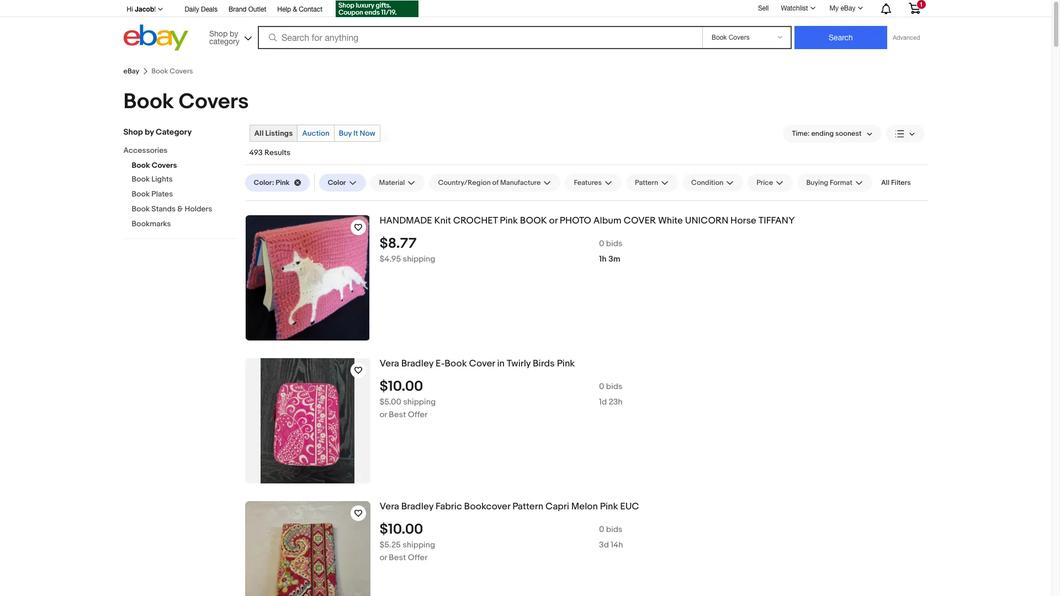 Task type: describe. For each thing, give the bounding box(es) containing it.
now
[[360, 129, 376, 138]]

handmade knit crochet pink book or photo album cover white unicorn horse tiffany
[[380, 215, 795, 226]]

!
[[154, 6, 156, 13]]

offer for e-
[[408, 410, 428, 420]]

of
[[492, 178, 499, 187]]

bradley for e-
[[401, 358, 434, 370]]

vera for vera bradley fabric bookcover pattern capri melon pink euc
[[380, 502, 399, 513]]

get the coupon image
[[336, 1, 419, 17]]

unicorn
[[685, 215, 729, 226]]

e-
[[436, 358, 445, 370]]

book inside vera bradley e-book cover in twirly birds pink link
[[445, 358, 467, 370]]

pink right color: on the top
[[276, 178, 290, 187]]

help
[[277, 6, 291, 13]]

knit
[[434, 215, 451, 226]]

my ebay
[[830, 4, 856, 12]]

country/region
[[438, 178, 491, 187]]

best for vera bradley e-book cover in twirly birds pink
[[389, 410, 406, 420]]

3d
[[599, 540, 609, 551]]

buying format button
[[798, 174, 873, 192]]

23h
[[609, 397, 623, 408]]

horse
[[731, 215, 757, 226]]

material button
[[370, 174, 425, 192]]

auction
[[302, 129, 330, 138]]

by for category
[[145, 127, 154, 138]]

capri
[[546, 502, 569, 513]]

$4.95
[[380, 254, 401, 264]]

price button
[[748, 174, 793, 192]]

1 link
[[902, 0, 927, 16]]

1 horizontal spatial covers
[[179, 89, 249, 115]]

brand outlet link
[[229, 4, 266, 16]]

by for category
[[230, 29, 238, 38]]

3m
[[609, 254, 621, 264]]

pattern inside pattern dropdown button
[[635, 178, 658, 187]]

$8.77
[[380, 235, 417, 252]]

advanced link
[[888, 27, 926, 49]]

my
[[830, 4, 839, 12]]

price
[[757, 178, 774, 187]]

none submit inside shop by category banner
[[795, 26, 888, 49]]

advanced
[[893, 34, 921, 41]]

my ebay link
[[824, 2, 868, 15]]

vera bradley fabric bookcover pattern capri melon pink euc image
[[245, 502, 370, 597]]

album
[[594, 215, 622, 226]]

$5.00
[[380, 397, 402, 408]]

vera bradley e-book cover in twirly birds pink link
[[380, 358, 929, 370]]

shipping for fabric
[[403, 540, 435, 551]]

0 bids $4.95 shipping
[[380, 239, 623, 264]]

book plates link
[[132, 189, 237, 200]]

buy it now
[[339, 129, 376, 138]]

or for vera bradley e-book cover in twirly birds pink
[[380, 410, 387, 420]]

watchlist link
[[775, 2, 821, 15]]

or for vera bradley fabric bookcover pattern capri melon pink euc
[[380, 553, 387, 563]]

offer for fabric
[[408, 553, 428, 563]]

help & contact
[[277, 6, 323, 13]]

& inside accessories book covers book lights book plates book stands & holders bookmarks
[[177, 204, 183, 214]]

category
[[156, 127, 192, 138]]

all filters button
[[877, 174, 916, 192]]

0 bids $5.00 shipping
[[380, 382, 623, 408]]

book up bookmarks
[[132, 204, 150, 214]]

sell
[[758, 4, 769, 12]]

auction link
[[298, 125, 334, 141]]

fabric
[[436, 502, 462, 513]]

category
[[209, 37, 240, 46]]

all listings
[[254, 129, 293, 138]]

bookmarks link
[[132, 219, 237, 230]]

condition button
[[683, 174, 744, 192]]

accessories link
[[123, 146, 228, 156]]

hi jacob !
[[127, 5, 156, 13]]

shop by category
[[123, 127, 192, 138]]

sell link
[[753, 4, 774, 12]]

features
[[574, 178, 602, 187]]

euc
[[620, 502, 639, 513]]

twirly
[[507, 358, 531, 370]]

lights
[[152, 175, 173, 184]]

country/region of manufacture button
[[429, 174, 561, 192]]

country/region of manufacture
[[438, 178, 541, 187]]

accessories book covers book lights book plates book stands & holders bookmarks
[[123, 146, 212, 229]]

plates
[[152, 189, 173, 199]]

shipping inside 0 bids $4.95 shipping
[[403, 254, 436, 264]]

1 vertical spatial ebay
[[123, 67, 139, 76]]

0 for pink
[[599, 382, 605, 392]]

time: ending soonest button
[[783, 125, 882, 143]]

bids for pink
[[606, 382, 623, 392]]

book stands & holders link
[[132, 204, 237, 215]]

buying
[[807, 178, 829, 187]]

color: pink link
[[245, 174, 310, 192]]

vera bradley e-book cover in twirly birds pink image
[[261, 358, 355, 484]]

bids for euc
[[606, 525, 623, 535]]

vera bradley fabric bookcover pattern capri melon pink euc link
[[380, 502, 929, 513]]

0 bids $5.25 shipping
[[380, 525, 623, 551]]

pattern button
[[626, 174, 678, 192]]



Task type: vqa. For each thing, say whether or not it's contained in the screenshot.
the bottommost the '1'
no



Task type: locate. For each thing, give the bounding box(es) containing it.
listings
[[265, 129, 293, 138]]

book
[[520, 215, 547, 226]]

shop for shop by category
[[209, 29, 228, 38]]

pattern
[[635, 178, 658, 187], [513, 502, 544, 513]]

book down accessories
[[132, 161, 150, 170]]

0 vertical spatial offer
[[408, 410, 428, 420]]

all inside all filters button
[[882, 178, 890, 187]]

bids up '3m' on the right top of the page
[[606, 239, 623, 249]]

all left filters
[[882, 178, 890, 187]]

14h
[[611, 540, 623, 551]]

pink right "birds"
[[557, 358, 575, 370]]

soonest
[[836, 129, 862, 138]]

bookcover
[[464, 502, 511, 513]]

brand outlet
[[229, 6, 266, 13]]

shipping right the $5.00
[[403, 397, 436, 408]]

1
[[920, 1, 923, 8]]

bradley inside the vera bradley fabric bookcover pattern capri melon pink euc link
[[401, 502, 434, 513]]

format
[[830, 178, 853, 187]]

1 horizontal spatial shop
[[209, 29, 228, 38]]

pattern left capri
[[513, 502, 544, 513]]

color
[[328, 178, 346, 187]]

0 horizontal spatial &
[[177, 204, 183, 214]]

1 horizontal spatial all
[[882, 178, 890, 187]]

1 vertical spatial 0
[[599, 382, 605, 392]]

0 vertical spatial by
[[230, 29, 238, 38]]

book covers
[[123, 89, 249, 115]]

shipping right $5.25
[[403, 540, 435, 551]]

daily deals link
[[185, 4, 218, 16]]

$10.00 for vera bradley fabric bookcover pattern capri melon pink euc
[[380, 521, 423, 538]]

1 0 from the top
[[599, 239, 605, 249]]

bids inside 0 bids $5.25 shipping
[[606, 525, 623, 535]]

2 offer from the top
[[408, 553, 428, 563]]

cover
[[624, 215, 656, 226]]

shipping down $8.77
[[403, 254, 436, 264]]

1 horizontal spatial &
[[293, 6, 297, 13]]

1 vertical spatial &
[[177, 204, 183, 214]]

vera for vera bradley e-book cover in twirly birds pink
[[380, 358, 399, 370]]

or
[[549, 215, 558, 226], [380, 410, 387, 420], [380, 553, 387, 563]]

color:
[[254, 178, 274, 187]]

or inside 3d 14h or best offer
[[380, 553, 387, 563]]

0 horizontal spatial covers
[[152, 161, 177, 170]]

1 offer from the top
[[408, 410, 428, 420]]

holders
[[185, 204, 212, 214]]

or inside 'link'
[[549, 215, 558, 226]]

by inside shop by category
[[230, 29, 238, 38]]

$10.00 up $5.25
[[380, 521, 423, 538]]

0 inside 0 bids $5.25 shipping
[[599, 525, 605, 535]]

bids up 23h
[[606, 382, 623, 392]]

in
[[497, 358, 505, 370]]

deals
[[201, 6, 218, 13]]

0 vertical spatial $10.00
[[380, 378, 423, 395]]

$10.00 for vera bradley e-book cover in twirly birds pink
[[380, 378, 423, 395]]

1 vera from the top
[[380, 358, 399, 370]]

pink left euc
[[600, 502, 618, 513]]

best inside 3d 14h or best offer
[[389, 553, 406, 563]]

493 results
[[249, 148, 291, 157]]

0 inside 0 bids $4.95 shipping
[[599, 239, 605, 249]]

white
[[658, 215, 683, 226]]

ebay link
[[123, 67, 139, 76]]

jacob
[[135, 5, 154, 13]]

& inside account navigation
[[293, 6, 297, 13]]

0 vertical spatial or
[[549, 215, 558, 226]]

0 vertical spatial vera
[[380, 358, 399, 370]]

0 vertical spatial pattern
[[635, 178, 658, 187]]

brand
[[229, 6, 247, 13]]

cover
[[469, 358, 495, 370]]

book left "cover"
[[445, 358, 467, 370]]

0 vertical spatial bids
[[606, 239, 623, 249]]

1 vertical spatial shop
[[123, 127, 143, 138]]

3 bids from the top
[[606, 525, 623, 535]]

manufacture
[[500, 178, 541, 187]]

2 best from the top
[[389, 553, 406, 563]]

shop
[[209, 29, 228, 38], [123, 127, 143, 138]]

0 vertical spatial shipping
[[403, 254, 436, 264]]

2 bids from the top
[[606, 382, 623, 392]]

or down the $5.00
[[380, 410, 387, 420]]

1h
[[599, 254, 607, 264]]

1 vertical spatial pattern
[[513, 502, 544, 513]]

$5.25
[[380, 540, 401, 551]]

bradley left fabric
[[401, 502, 434, 513]]

stands
[[152, 204, 176, 214]]

0 inside 0 bids $5.00 shipping
[[599, 382, 605, 392]]

handmade knit crochet pink book or photo album cover white unicorn horse tiffany image
[[246, 215, 370, 341]]

time:
[[792, 129, 810, 138]]

0 up 1d
[[599, 382, 605, 392]]

vera
[[380, 358, 399, 370], [380, 502, 399, 513]]

book left plates
[[132, 189, 150, 199]]

0 vertical spatial covers
[[179, 89, 249, 115]]

color button
[[319, 174, 366, 192]]

daily
[[185, 6, 199, 13]]

1 bradley from the top
[[401, 358, 434, 370]]

best for vera bradley fabric bookcover pattern capri melon pink euc
[[389, 553, 406, 563]]

2 0 from the top
[[599, 382, 605, 392]]

book up shop by category
[[123, 89, 174, 115]]

1 vertical spatial $10.00
[[380, 521, 423, 538]]

1 vertical spatial bradley
[[401, 502, 434, 513]]

3d 14h or best offer
[[380, 540, 623, 563]]

493
[[249, 148, 263, 157]]

shipping inside 0 bids $5.25 shipping
[[403, 540, 435, 551]]

or down $5.25
[[380, 553, 387, 563]]

shipping inside 0 bids $5.00 shipping
[[403, 397, 436, 408]]

buying format
[[807, 178, 853, 187]]

1 vertical spatial best
[[389, 553, 406, 563]]

shop by category banner
[[121, 0, 929, 54]]

all inside the all listings link
[[254, 129, 264, 138]]

handmade
[[380, 215, 432, 226]]

0 horizontal spatial shop
[[123, 127, 143, 138]]

0 horizontal spatial pattern
[[513, 502, 544, 513]]

2 vertical spatial shipping
[[403, 540, 435, 551]]

$10.00
[[380, 378, 423, 395], [380, 521, 423, 538]]

all for all filters
[[882, 178, 890, 187]]

0 horizontal spatial ebay
[[123, 67, 139, 76]]

by down brand
[[230, 29, 238, 38]]

covers inside accessories book covers book lights book plates book stands & holders bookmarks
[[152, 161, 177, 170]]

best down the $5.00
[[389, 410, 406, 420]]

0 horizontal spatial all
[[254, 129, 264, 138]]

ending
[[812, 129, 834, 138]]

bradley for fabric
[[401, 502, 434, 513]]

vera bradley fabric bookcover pattern capri melon pink euc
[[380, 502, 639, 513]]

0 vertical spatial bradley
[[401, 358, 434, 370]]

2 bradley from the top
[[401, 502, 434, 513]]

0 vertical spatial &
[[293, 6, 297, 13]]

view: list view image
[[895, 128, 916, 139]]

1 vertical spatial vera
[[380, 502, 399, 513]]

bids inside 0 bids $4.95 shipping
[[606, 239, 623, 249]]

bids inside 0 bids $5.00 shipping
[[606, 382, 623, 392]]

1 vertical spatial all
[[882, 178, 890, 187]]

covers up category
[[179, 89, 249, 115]]

buy
[[339, 129, 352, 138]]

0 horizontal spatial by
[[145, 127, 154, 138]]

1 horizontal spatial pattern
[[635, 178, 658, 187]]

material
[[379, 178, 405, 187]]

best down $5.25
[[389, 553, 406, 563]]

pink
[[276, 178, 290, 187], [500, 215, 518, 226], [557, 358, 575, 370], [600, 502, 618, 513]]

1 vertical spatial by
[[145, 127, 154, 138]]

2 vertical spatial 0
[[599, 525, 605, 535]]

0 vertical spatial shop
[[209, 29, 228, 38]]

& right help
[[293, 6, 297, 13]]

1 bids from the top
[[606, 239, 623, 249]]

0 vertical spatial ebay
[[841, 4, 856, 12]]

outlet
[[248, 6, 266, 13]]

all
[[254, 129, 264, 138], [882, 178, 890, 187]]

bids up 14h
[[606, 525, 623, 535]]

offer inside 1d 23h or best offer
[[408, 410, 428, 420]]

None submit
[[795, 26, 888, 49]]

or inside 1d 23h or best offer
[[380, 410, 387, 420]]

1 vertical spatial or
[[380, 410, 387, 420]]

1 best from the top
[[389, 410, 406, 420]]

offer inside 3d 14h or best offer
[[408, 553, 428, 563]]

1d
[[599, 397, 607, 408]]

all for all listings
[[254, 129, 264, 138]]

shop down deals at the top left of the page
[[209, 29, 228, 38]]

0 up 1h at the right of page
[[599, 239, 605, 249]]

1 vertical spatial shipping
[[403, 397, 436, 408]]

best inside 1d 23h or best offer
[[389, 410, 406, 420]]

bids
[[606, 239, 623, 249], [606, 382, 623, 392], [606, 525, 623, 535]]

watchlist
[[781, 4, 808, 12]]

0 up 3d
[[599, 525, 605, 535]]

best
[[389, 410, 406, 420], [389, 553, 406, 563]]

all filters
[[882, 178, 911, 187]]

vera up $5.25
[[380, 502, 399, 513]]

& down book plates link
[[177, 204, 183, 214]]

1h 3m
[[599, 254, 621, 264]]

bradley inside vera bradley e-book cover in twirly birds pink link
[[401, 358, 434, 370]]

1 vertical spatial offer
[[408, 553, 428, 563]]

photo
[[560, 215, 592, 226]]

ebay
[[841, 4, 856, 12], [123, 67, 139, 76]]

ebay inside account navigation
[[841, 4, 856, 12]]

account navigation
[[121, 0, 929, 19]]

shipping for e-
[[403, 397, 436, 408]]

or right book on the top of page
[[549, 215, 558, 226]]

$10.00 up the $5.00
[[380, 378, 423, 395]]

all listings link
[[250, 125, 297, 141]]

1 horizontal spatial ebay
[[841, 4, 856, 12]]

pattern inside the vera bradley fabric bookcover pattern capri melon pink euc link
[[513, 502, 544, 513]]

1 $10.00 from the top
[[380, 378, 423, 395]]

pink left book on the top of page
[[500, 215, 518, 226]]

it
[[354, 129, 358, 138]]

daily deals
[[185, 6, 218, 13]]

shop up accessories
[[123, 127, 143, 138]]

0 vertical spatial 0
[[599, 239, 605, 249]]

0 vertical spatial best
[[389, 410, 406, 420]]

vera up the $5.00
[[380, 358, 399, 370]]

&
[[293, 6, 297, 13], [177, 204, 183, 214]]

covers up the lights
[[152, 161, 177, 170]]

book lights link
[[132, 175, 237, 185]]

2 vertical spatial bids
[[606, 525, 623, 535]]

Search for anything text field
[[260, 27, 700, 48]]

tiffany
[[759, 215, 795, 226]]

1 vertical spatial bids
[[606, 382, 623, 392]]

color: pink
[[254, 178, 290, 187]]

1d 23h or best offer
[[380, 397, 623, 420]]

2 $10.00 from the top
[[380, 521, 423, 538]]

vera bradley e-book cover in twirly birds pink
[[380, 358, 575, 370]]

2 vera from the top
[[380, 502, 399, 513]]

3 0 from the top
[[599, 525, 605, 535]]

contact
[[299, 6, 323, 13]]

book left the lights
[[132, 175, 150, 184]]

bradley left e-
[[401, 358, 434, 370]]

results
[[265, 148, 291, 157]]

all up 493
[[254, 129, 264, 138]]

shop for shop by category
[[123, 127, 143, 138]]

shop inside shop by category
[[209, 29, 228, 38]]

condition
[[692, 178, 724, 187]]

2 vertical spatial or
[[380, 553, 387, 563]]

1 horizontal spatial by
[[230, 29, 238, 38]]

pattern up the cover
[[635, 178, 658, 187]]

features button
[[565, 174, 622, 192]]

birds
[[533, 358, 555, 370]]

crochet
[[453, 215, 498, 226]]

0 for euc
[[599, 525, 605, 535]]

by up accessories
[[145, 127, 154, 138]]

pink inside 'link'
[[500, 215, 518, 226]]

1 vertical spatial covers
[[152, 161, 177, 170]]

shop by category button
[[204, 25, 254, 48]]

0 vertical spatial all
[[254, 129, 264, 138]]



